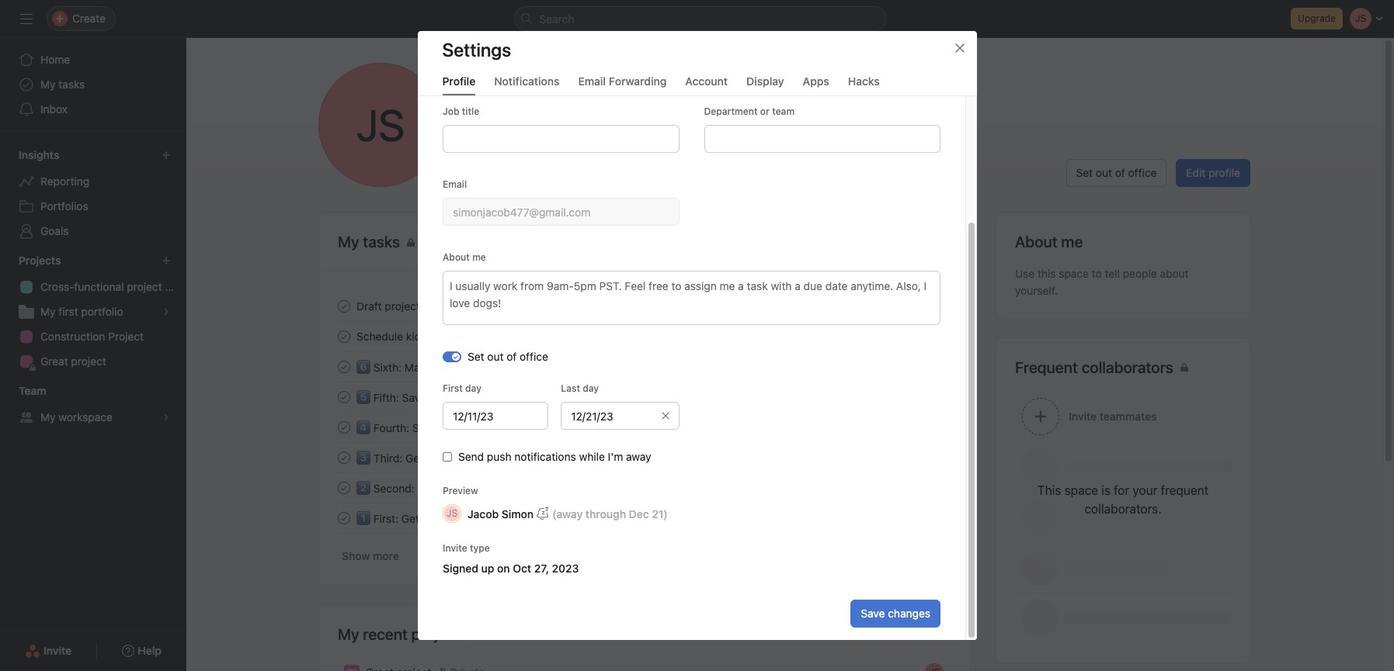 Task type: describe. For each thing, give the bounding box(es) containing it.
using
[[461, 513, 488, 526]]

notifications button
[[494, 75, 560, 96]]

use this space to tell people about yourself.
[[1015, 267, 1189, 297]]

jacob simon
[[467, 508, 533, 521]]

the
[[442, 482, 458, 495]]

recent projects
[[363, 626, 468, 644]]

1️⃣
[[356, 513, 370, 526]]

meeting
[[443, 330, 483, 343]]

apps button
[[803, 75, 829, 96]]

mark complete checkbox for 5️⃣
[[335, 388, 353, 407]]

hide sidebar image
[[20, 12, 33, 25]]

show
[[342, 550, 370, 563]]

1 horizontal spatial js
[[446, 508, 457, 520]]

frequent collaborators
[[1015, 359, 1173, 377]]

send push notifications while i'm away
[[458, 450, 651, 464]]

3️⃣
[[356, 452, 370, 465]]

my first portfolio link
[[9, 300, 177, 325]]

3️⃣ third: get organized with sections
[[356, 452, 545, 465]]

portfolios
[[40, 200, 88, 213]]

4️⃣
[[356, 422, 370, 435]]

1 vertical spatial out
[[487, 350, 503, 363]]

goals
[[40, 224, 69, 238]]

2023
[[552, 562, 579, 575]]

mark complete image for 1️⃣
[[335, 509, 353, 528]]

upgrade button
[[1291, 8, 1343, 30]]

insights
[[19, 148, 59, 162]]

5️⃣ fifth: save time by collaborating in asana
[[356, 391, 580, 405]]

stay
[[412, 422, 434, 435]]

0 horizontal spatial of
[[472, 422, 482, 435]]

5️⃣
[[356, 391, 370, 405]]

job title
[[442, 106, 479, 117]]

mark complete image for 4️⃣
[[335, 418, 353, 437]]

this
[[1038, 267, 1056, 280]]

portfolios link
[[9, 194, 177, 219]]

mark complete checkbox for 4️⃣
[[335, 418, 353, 437]]

mark complete image for 6️⃣
[[335, 358, 353, 376]]

on inside invite type signed up on oct 27, 2023
[[497, 562, 510, 575]]

changes
[[887, 607, 930, 621]]

invite for invite type signed up on oct 27, 2023
[[442, 543, 467, 555]]

profile button
[[442, 75, 475, 96]]

mark complete checkbox for 3️⃣
[[335, 448, 353, 467]]

mark complete image for schedule
[[335, 327, 353, 346]]

for
[[552, 482, 566, 495]]

upgrade
[[1298, 12, 1336, 24]]

tasks inside 'global' element
[[58, 78, 85, 91]]

first:
[[373, 513, 398, 526]]

0 horizontal spatial on
[[437, 422, 450, 435]]

send
[[458, 450, 484, 464]]

hacks
[[848, 75, 880, 88]]

office inside button
[[1128, 166, 1157, 179]]

construction project
[[40, 330, 144, 343]]

mark complete image for 2️⃣
[[335, 479, 353, 497]]

6️⃣
[[356, 361, 370, 374]]

get for started
[[401, 513, 419, 526]]

portfolio
[[81, 305, 123, 318]]

global element
[[0, 38, 186, 131]]

project for great project
[[71, 355, 106, 368]]

last
[[561, 383, 580, 395]]

mark complete checkbox for 1️⃣
[[335, 509, 353, 528]]

first
[[442, 383, 462, 395]]

1️⃣ first: get started using my tasks
[[356, 513, 536, 526]]

fifth:
[[373, 391, 399, 405]]

my tasks
[[338, 233, 400, 251]]

I usually work from 9am-5pm PST. Feel free to assign me a task with a due date anytime. Also, I love dogs! text field
[[442, 271, 940, 325]]

0 horizontal spatial set
[[467, 350, 484, 363]]

first day
[[442, 383, 481, 395]]

simonjacob477@gmail.com
[[603, 134, 741, 148]]

mark complete checkbox for draft
[[335, 297, 353, 316]]

through
[[585, 508, 626, 521]]

functional
[[74, 280, 124, 294]]

use
[[1015, 267, 1035, 280]]

1 horizontal spatial oct
[[923, 301, 939, 312]]

third:
[[373, 452, 403, 465]]

type
[[469, 543, 490, 555]]

first
[[58, 305, 78, 318]]

push
[[486, 450, 511, 464]]

my for my tasks
[[40, 78, 56, 91]]

make
[[405, 361, 431, 374]]

mark complete checkbox for schedule
[[335, 327, 353, 346]]

me
[[472, 252, 486, 263]]

preview
[[442, 485, 478, 497]]

email for email forwarding
[[578, 75, 606, 88]]

organized
[[426, 452, 476, 465]]

asana
[[549, 391, 580, 405]]

projects element
[[0, 247, 186, 377]]

more
[[373, 550, 399, 563]]

jacob
[[467, 508, 498, 521]]

2️⃣ second: find the layout that's right for you
[[356, 482, 587, 495]]

notifications
[[514, 450, 576, 464]]

set out of office button
[[1066, 159, 1167, 187]]

1 vertical spatial of
[[506, 350, 516, 363]]

inbox
[[40, 103, 68, 116]]

day for last day
[[582, 383, 598, 395]]

time
[[429, 391, 451, 405]]

kickoff
[[406, 330, 440, 343]]

my for my workspace
[[40, 411, 56, 424]]

inbox link
[[9, 97, 177, 122]]

home
[[40, 53, 70, 66]]

invite type signed up on oct 27, 2023
[[442, 543, 579, 575]]

about me
[[1015, 233, 1083, 251]]

close image
[[953, 42, 966, 54]]

2️⃣
[[356, 482, 370, 495]]

reporting
[[40, 175, 89, 188]]



Task type: locate. For each thing, give the bounding box(es) containing it.
1 vertical spatial project
[[385, 300, 420, 313]]

email
[[578, 75, 606, 88], [442, 179, 466, 190]]

0 horizontal spatial out
[[487, 350, 503, 363]]

4 mark complete checkbox from the top
[[335, 448, 353, 467]]

board image
[[347, 669, 356, 672]]

1 horizontal spatial invite
[[442, 543, 467, 555]]

my left first
[[40, 305, 56, 318]]

out
[[1096, 166, 1112, 179], [487, 350, 503, 363]]

1 vertical spatial work
[[534, 422, 558, 435]]

jacob simon
[[468, 98, 606, 127]]

1 vertical spatial save
[[860, 607, 885, 621]]

1 vertical spatial email
[[442, 179, 466, 190]]

tasks down "that's"
[[509, 513, 536, 526]]

0 vertical spatial work
[[434, 361, 459, 374]]

0 horizontal spatial day
[[465, 383, 481, 395]]

1 mark complete checkbox from the top
[[335, 327, 353, 346]]

0 vertical spatial mark complete image
[[335, 297, 353, 316]]

mark complete checkbox left 1️⃣
[[335, 509, 353, 528]]

mark complete image
[[335, 327, 353, 346], [335, 388, 353, 407], [335, 418, 353, 437], [335, 448, 353, 467], [335, 479, 353, 497], [335, 509, 353, 528]]

21)
[[651, 508, 667, 521]]

job
[[442, 106, 459, 117]]

1 mark complete checkbox from the top
[[335, 297, 353, 316]]

about
[[1160, 267, 1189, 280]]

1 horizontal spatial work
[[534, 422, 558, 435]]

mark complete image left 4️⃣
[[335, 418, 353, 437]]

email left forwarding
[[578, 75, 606, 88]]

0 horizontal spatial email
[[442, 179, 466, 190]]

my inside 'global' element
[[40, 78, 56, 91]]

manageable
[[461, 361, 523, 374]]

of up 'collaborating'
[[506, 350, 516, 363]]

my inside teams element
[[40, 411, 56, 424]]

my up inbox
[[40, 78, 56, 91]]

oct inside invite type signed up on oct 27, 2023
[[512, 562, 531, 575]]

0 vertical spatial oct
[[923, 301, 939, 312]]

great
[[40, 355, 68, 368]]

1 vertical spatial mark complete image
[[335, 358, 353, 376]]

out inside button
[[1096, 166, 1112, 179]]

notifications
[[494, 75, 560, 88]]

sixth:
[[373, 361, 402, 374]]

in
[[537, 391, 546, 405]]

about
[[442, 252, 469, 263]]

schedule kickoff meeting
[[356, 330, 483, 343]]

my
[[40, 78, 56, 91], [40, 305, 56, 318], [40, 411, 56, 424], [491, 513, 506, 526], [338, 626, 359, 644]]

insights element
[[0, 141, 186, 247]]

save left changes
[[860, 607, 885, 621]]

project left brief
[[385, 300, 420, 313]]

3 mark complete checkbox from the top
[[335, 479, 353, 497]]

i'm
[[607, 450, 623, 464]]

mark complete image for 3️⃣
[[335, 448, 353, 467]]

save changes button
[[850, 600, 940, 628]]

1 vertical spatial tasks
[[509, 513, 536, 526]]

started
[[422, 513, 458, 526]]

tasks down home
[[58, 78, 85, 91]]

of right top at the left of page
[[472, 422, 482, 435]]

display button
[[746, 75, 784, 96]]

project left plan
[[127, 280, 162, 294]]

show more button
[[338, 543, 403, 571]]

0 vertical spatial tasks
[[58, 78, 85, 91]]

3 mark complete checkbox from the top
[[335, 388, 353, 407]]

mark complete checkbox for 2️⃣
[[335, 479, 353, 497]]

layout
[[461, 482, 491, 495]]

of inside button
[[1115, 166, 1125, 179]]

by
[[454, 391, 466, 405]]

mark complete checkbox left 6️⃣
[[335, 358, 353, 376]]

1 vertical spatial js
[[446, 508, 457, 520]]

set
[[1076, 166, 1093, 179], [467, 350, 484, 363]]

settings
[[442, 39, 511, 61]]

0 vertical spatial get
[[405, 452, 423, 465]]

1 horizontal spatial set out of office
[[1076, 166, 1157, 179]]

home link
[[9, 47, 177, 72]]

get for organized
[[405, 452, 423, 465]]

1 mark complete image from the top
[[335, 297, 353, 316]]

1 horizontal spatial save
[[860, 607, 885, 621]]

mark complete image left 3️⃣ on the left of the page
[[335, 448, 353, 467]]

1 vertical spatial office
[[519, 350, 548, 363]]

2 mark complete checkbox from the top
[[335, 418, 353, 437]]

invite inside invite type signed up on oct 27, 2023
[[442, 543, 467, 555]]

of left the edit
[[1115, 166, 1125, 179]]

my up board image on the bottom left
[[338, 626, 359, 644]]

2 vertical spatial project
[[71, 355, 106, 368]]

js left using
[[446, 508, 457, 520]]

0 horizontal spatial js
[[357, 99, 404, 151]]

0 horizontal spatial project
[[71, 355, 106, 368]]

0 vertical spatial project
[[127, 280, 162, 294]]

my left workspace
[[40, 411, 56, 424]]

0 horizontal spatial tasks
[[58, 78, 85, 91]]

mark complete image left 2️⃣
[[335, 479, 353, 497]]

1 mark complete image from the top
[[335, 327, 353, 346]]

1 vertical spatial set out of office
[[467, 350, 548, 363]]

my first portfolio
[[40, 305, 123, 318]]

email forwarding button
[[578, 75, 667, 96]]

Optional text field
[[561, 402, 679, 430]]

edit profile
[[1186, 166, 1240, 179]]

mark complete image left 1️⃣
[[335, 509, 353, 528]]

mark complete checkbox left 3️⃣ on the left of the page
[[335, 448, 353, 467]]

set inside button
[[1076, 166, 1093, 179]]

0 vertical spatial out
[[1096, 166, 1112, 179]]

mark complete checkbox left schedule
[[335, 327, 353, 346]]

1 vertical spatial oct
[[512, 562, 531, 575]]

mark complete image left 5️⃣
[[335, 388, 353, 407]]

2 horizontal spatial of
[[1115, 166, 1125, 179]]

None text field
[[704, 125, 940, 153], [442, 198, 679, 226], [704, 125, 940, 153], [442, 198, 679, 226]]

my tasks
[[40, 78, 85, 91]]

work up notifications
[[534, 422, 558, 435]]

invite inside "button"
[[44, 645, 72, 658]]

mark complete checkbox left 4️⃣
[[335, 418, 353, 437]]

mark complete image for draft
[[335, 297, 353, 316]]

edit
[[1186, 166, 1206, 179]]

0 vertical spatial email
[[578, 75, 606, 88]]

forwarding
[[609, 75, 667, 88]]

save changes
[[860, 607, 930, 621]]

cross-
[[40, 280, 74, 294]]

my for my first portfolio
[[40, 305, 56, 318]]

teams element
[[0, 377, 186, 433]]

0 horizontal spatial office
[[519, 350, 548, 363]]

oct left '27,' at the left bottom
[[512, 562, 531, 575]]

simon
[[501, 508, 533, 521]]

project down construction project link
[[71, 355, 106, 368]]

oct
[[923, 301, 939, 312], [512, 562, 531, 575]]

2 horizontal spatial project
[[385, 300, 420, 313]]

great project
[[40, 355, 106, 368]]

right
[[526, 482, 549, 495]]

workspace
[[58, 411, 113, 424]]

2 mark complete image from the top
[[335, 388, 353, 407]]

you
[[569, 482, 587, 495]]

mark complete image for 5️⃣
[[335, 388, 353, 407]]

1 horizontal spatial on
[[497, 562, 510, 575]]

draft
[[356, 300, 382, 313]]

get right 'third:'
[[405, 452, 423, 465]]

clear date image
[[660, 412, 669, 421]]

mark complete image
[[335, 297, 353, 316], [335, 358, 353, 376]]

Mark complete checkbox
[[335, 327, 353, 346], [335, 358, 353, 376], [335, 388, 353, 407], [335, 448, 353, 467]]

4 mark complete image from the top
[[335, 448, 353, 467]]

or
[[760, 106, 769, 117]]

1 horizontal spatial day
[[582, 383, 598, 395]]

reporting link
[[9, 169, 177, 194]]

(away
[[552, 508, 582, 521]]

2 vertical spatial of
[[472, 422, 482, 435]]

0 vertical spatial of
[[1115, 166, 1125, 179]]

get
[[405, 452, 423, 465], [401, 513, 419, 526]]

mark complete image left 6️⃣
[[335, 358, 353, 376]]

0 horizontal spatial save
[[402, 391, 426, 405]]

with
[[479, 452, 500, 465]]

day right the first
[[465, 383, 481, 395]]

2 mark complete image from the top
[[335, 358, 353, 376]]

my workspace link
[[9, 405, 177, 430]]

set out of office inside button
[[1076, 166, 1157, 179]]

0 vertical spatial set out of office
[[1076, 166, 1157, 179]]

that's
[[494, 482, 523, 495]]

1 horizontal spatial email
[[578, 75, 606, 88]]

6️⃣ sixth: make work manageable
[[356, 361, 523, 374]]

1 horizontal spatial project
[[127, 280, 162, 294]]

1 vertical spatial get
[[401, 513, 419, 526]]

fourth:
[[373, 422, 409, 435]]

Send push notifications while I'm away checkbox
[[442, 453, 452, 462]]

brief
[[423, 300, 446, 313]]

0 vertical spatial office
[[1128, 166, 1157, 179]]

mark complete checkbox left 5️⃣
[[335, 388, 353, 407]]

email for email
[[442, 179, 466, 190]]

office up in
[[519, 350, 548, 363]]

0 vertical spatial js
[[357, 99, 404, 151]]

mark complete checkbox left the draft
[[335, 297, 353, 316]]

while
[[579, 450, 605, 464]]

1 horizontal spatial of
[[506, 350, 516, 363]]

1 vertical spatial set
[[467, 350, 484, 363]]

0 vertical spatial on
[[437, 422, 450, 435]]

1 horizontal spatial set
[[1076, 166, 1093, 179]]

1 horizontal spatial out
[[1096, 166, 1112, 179]]

construction
[[40, 330, 105, 343]]

0 vertical spatial set
[[1076, 166, 1093, 179]]

2 mark complete checkbox from the top
[[335, 358, 353, 376]]

title
[[461, 106, 479, 117]]

(away through dec 21)
[[552, 508, 667, 521]]

2 day from the left
[[582, 383, 598, 395]]

my tasks link
[[9, 72, 177, 97]]

1 vertical spatial invite
[[44, 645, 72, 658]]

1 vertical spatial on
[[497, 562, 510, 575]]

Mark complete checkbox
[[335, 297, 353, 316], [335, 418, 353, 437], [335, 479, 353, 497], [335, 509, 353, 528]]

1 horizontal spatial tasks
[[509, 513, 536, 526]]

team
[[772, 106, 794, 117]]

4 mark complete checkbox from the top
[[335, 509, 353, 528]]

my for my recent projects
[[338, 626, 359, 644]]

0 horizontal spatial work
[[434, 361, 459, 374]]

6 mark complete image from the top
[[335, 509, 353, 528]]

day right last
[[582, 383, 598, 395]]

tell
[[1105, 267, 1120, 280]]

None text field
[[442, 125, 679, 153], [442, 402, 548, 430], [442, 125, 679, 153], [442, 402, 548, 430]]

my inside 'projects' element
[[40, 305, 56, 318]]

signed
[[442, 562, 478, 575]]

project for draft project brief
[[385, 300, 420, 313]]

day for first day
[[465, 383, 481, 395]]

mark complete image left schedule
[[335, 327, 353, 346]]

display
[[746, 75, 784, 88]]

day
[[465, 383, 481, 395], [582, 383, 598, 395]]

email inside button
[[578, 75, 606, 88]]

invite button
[[15, 638, 82, 666]]

yourself.
[[1015, 284, 1058, 297]]

my right using
[[491, 513, 506, 526]]

work up the first
[[434, 361, 459, 374]]

4️⃣ fourth: stay on top of incoming work
[[356, 422, 558, 435]]

on right up
[[497, 562, 510, 575]]

mark complete image left the draft
[[335, 297, 353, 316]]

invite for invite
[[44, 645, 72, 658]]

construction project link
[[9, 325, 177, 349]]

5 mark complete image from the top
[[335, 479, 353, 497]]

incoming
[[485, 422, 531, 435]]

simonjacob477@gmail.com link
[[603, 133, 741, 150]]

save inside button
[[860, 607, 885, 621]]

3 mark complete image from the top
[[335, 418, 353, 437]]

set out of office
[[1076, 166, 1157, 179], [467, 350, 548, 363]]

oct 31 button
[[923, 301, 951, 312]]

1 day from the left
[[465, 383, 481, 395]]

oct left 31
[[923, 301, 939, 312]]

1 horizontal spatial office
[[1128, 166, 1157, 179]]

0 horizontal spatial set out of office
[[467, 350, 548, 363]]

on left top at the left of page
[[437, 422, 450, 435]]

0 horizontal spatial oct
[[512, 562, 531, 575]]

0 horizontal spatial invite
[[44, 645, 72, 658]]

profile
[[1208, 166, 1240, 179]]

email up about
[[442, 179, 466, 190]]

save left time
[[402, 391, 426, 405]]

get right first:
[[401, 513, 419, 526]]

office left the edit
[[1128, 166, 1157, 179]]

js left "job"
[[357, 99, 404, 151]]

set out of office switch
[[442, 351, 461, 362]]

edit profile button
[[1176, 159, 1250, 187]]

collaborating
[[469, 391, 534, 405]]

mark complete checkbox for 6️⃣
[[335, 358, 353, 376]]

up
[[481, 562, 494, 575]]

show more
[[342, 550, 399, 563]]

great project link
[[9, 349, 177, 374]]

0 vertical spatial save
[[402, 391, 426, 405]]

last day
[[561, 383, 598, 395]]

0 vertical spatial invite
[[442, 543, 467, 555]]

away
[[626, 450, 651, 464]]

mark complete checkbox left 2️⃣
[[335, 479, 353, 497]]



Task type: vqa. For each thing, say whether or not it's contained in the screenshot.
Hide sidebar image
yes



